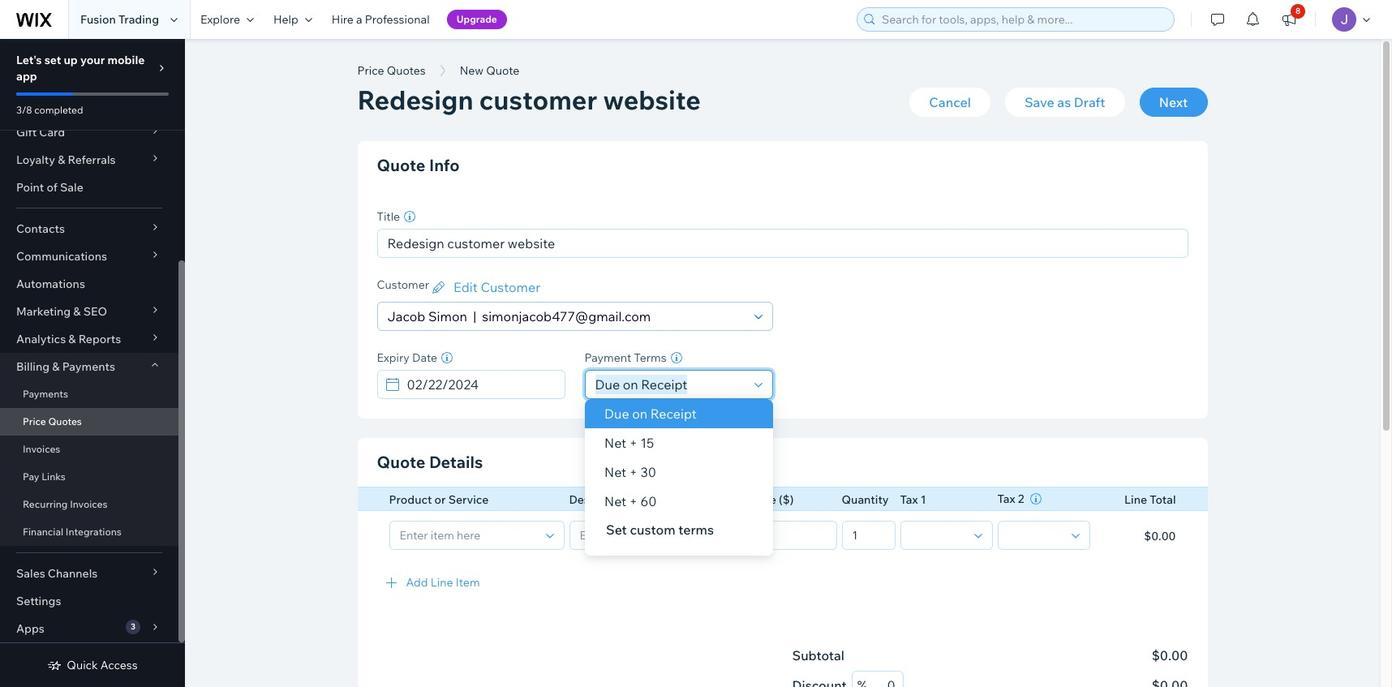 Task type: describe. For each thing, give the bounding box(es) containing it.
point of sale
[[16, 180, 83, 195]]

edit customer button
[[429, 278, 541, 297]]

3/8
[[16, 104, 32, 116]]

point
[[16, 180, 44, 195]]

save as draft button
[[1005, 88, 1125, 117]]

expiry date
[[377, 351, 437, 365]]

Search for tools, apps, help & more... field
[[877, 8, 1169, 31]]

1 vertical spatial invoices
[[70, 498, 108, 510]]

gift card
[[16, 125, 65, 140]]

next button
[[1140, 88, 1208, 117]]

price ($)
[[749, 493, 794, 507]]

point of sale link
[[0, 174, 179, 201]]

loyalty
[[16, 153, 55, 167]]

sales channels
[[16, 566, 98, 581]]

Choose a contact field
[[383, 303, 749, 330]]

analytics
[[16, 332, 66, 346]]

& for loyalty
[[58, 153, 65, 167]]

save
[[1025, 94, 1055, 110]]

+ for 60
[[629, 493, 637, 510]]

due on receipt option
[[585, 399, 773, 428]]

net + 30
[[604, 464, 656, 480]]

recurring invoices link
[[0, 491, 179, 519]]

financial integrations
[[23, 526, 122, 538]]

hire
[[332, 12, 354, 27]]

settings
[[16, 594, 61, 609]]

referrals
[[68, 153, 116, 167]]

up
[[64, 53, 78, 67]]

channels
[[48, 566, 98, 581]]

hire a professional
[[332, 12, 430, 27]]

sale
[[60, 180, 83, 195]]

3/8 completed
[[16, 104, 83, 116]]

redesign
[[357, 84, 474, 116]]

payments link
[[0, 381, 179, 408]]

seo
[[83, 304, 107, 319]]

marketing & seo
[[16, 304, 107, 319]]

net for net + 30
[[604, 464, 626, 480]]

recurring invoices
[[23, 498, 108, 510]]

communications
[[16, 249, 107, 264]]

quotes for price quotes "link"
[[48, 415, 82, 428]]

sales
[[16, 566, 45, 581]]

3
[[131, 622, 136, 632]]

redesign customer website
[[357, 84, 701, 116]]

financial integrations link
[[0, 519, 179, 546]]

list box containing due on receipt
[[585, 399, 773, 516]]

fusion trading
[[80, 12, 159, 27]]

add
[[406, 575, 428, 590]]

apps
[[16, 622, 44, 636]]

financial
[[23, 526, 63, 538]]

& for analytics
[[68, 332, 76, 346]]

item
[[456, 575, 480, 590]]

pay links link
[[0, 463, 179, 491]]

Title field
[[383, 230, 1183, 257]]

your
[[80, 53, 105, 67]]

quotes for price quotes button
[[387, 63, 426, 78]]

upgrade button
[[447, 10, 507, 29]]

quote for quote details
[[377, 452, 426, 472]]

0 horizontal spatial customer
[[377, 278, 429, 292]]

website
[[603, 84, 701, 116]]

hire a professional link
[[322, 0, 440, 39]]

billing & payments button
[[0, 353, 179, 381]]

1 vertical spatial payments
[[23, 388, 68, 400]]

integrations
[[66, 526, 122, 538]]

0 vertical spatial $0.00
[[1144, 529, 1176, 543]]

sales channels button
[[0, 560, 179, 587]]

title
[[377, 209, 400, 224]]

due
[[604, 406, 629, 422]]

fusion
[[80, 12, 116, 27]]

upgrade
[[457, 13, 497, 25]]

quick access
[[67, 658, 138, 673]]

automations link
[[0, 270, 179, 298]]

edit
[[454, 279, 478, 295]]

tax for tax 2
[[998, 492, 1016, 506]]

& for marketing
[[73, 304, 81, 319]]

draft
[[1074, 94, 1106, 110]]

price quotes link
[[0, 408, 179, 436]]

loyalty & referrals button
[[0, 146, 179, 174]]

quote info
[[377, 155, 460, 175]]

($)
[[779, 493, 794, 507]]

set
[[44, 53, 61, 67]]

terms
[[634, 351, 667, 365]]

receipt
[[650, 406, 696, 422]]

of
[[47, 180, 58, 195]]

save as draft
[[1025, 94, 1106, 110]]

15
[[640, 435, 654, 451]]

add line item button
[[357, 563, 1208, 602]]

app
[[16, 69, 37, 84]]

0 vertical spatial invoices
[[23, 443, 60, 455]]

billing & payments
[[16, 359, 115, 374]]

as
[[1058, 94, 1071, 110]]

date
[[412, 351, 437, 365]]

mobile
[[107, 53, 145, 67]]

invoices link
[[0, 436, 179, 463]]

quote for quote info
[[377, 155, 426, 175]]

60
[[640, 493, 656, 510]]

price for price quotes button
[[357, 63, 384, 78]]

sidebar element
[[0, 0, 185, 687]]

net for net + 15
[[604, 435, 626, 451]]

quote details
[[377, 452, 483, 472]]

recurring
[[23, 498, 68, 510]]

marketing
[[16, 304, 71, 319]]

1 vertical spatial $0.00
[[1152, 648, 1188, 664]]

quick access button
[[47, 658, 138, 673]]

2
[[1018, 492, 1024, 506]]



Task type: vqa. For each thing, say whether or not it's contained in the screenshot.
the right $
no



Task type: locate. For each thing, give the bounding box(es) containing it.
net + 15
[[604, 435, 654, 451]]

1 vertical spatial net
[[604, 464, 626, 480]]

+ left 30
[[629, 464, 637, 480]]

net down due
[[604, 435, 626, 451]]

0 horizontal spatial price quotes
[[23, 415, 82, 428]]

+ for 15
[[629, 435, 637, 451]]

total
[[1150, 493, 1176, 507]]

price inside "link"
[[23, 415, 46, 428]]

0 horizontal spatial price
[[23, 415, 46, 428]]

None text field
[[755, 521, 831, 549]]

contacts
[[16, 222, 65, 236]]

0 horizontal spatial quotes
[[48, 415, 82, 428]]

& inside popup button
[[58, 153, 65, 167]]

a
[[356, 12, 362, 27]]

& right loyalty
[[58, 153, 65, 167]]

1 horizontal spatial line
[[1125, 493, 1147, 507]]

1 horizontal spatial customer
[[481, 279, 541, 295]]

1 horizontal spatial invoices
[[70, 498, 108, 510]]

0 vertical spatial price quotes
[[357, 63, 426, 78]]

product
[[389, 493, 432, 507]]

customer right "edit"
[[481, 279, 541, 295]]

quote
[[377, 155, 426, 175], [377, 452, 426, 472]]

3 net from the top
[[604, 493, 626, 510]]

& left reports
[[68, 332, 76, 346]]

add line item
[[406, 575, 480, 590]]

service
[[448, 493, 489, 507]]

0 vertical spatial net
[[604, 435, 626, 451]]

None field
[[906, 521, 969, 549], [1003, 521, 1067, 549], [906, 521, 969, 549], [1003, 521, 1067, 549]]

price quotes button
[[349, 58, 434, 83]]

custom
[[630, 522, 675, 538]]

price inside button
[[357, 63, 384, 78]]

automations
[[16, 277, 85, 291]]

price quotes inside button
[[357, 63, 426, 78]]

price quotes
[[357, 63, 426, 78], [23, 415, 82, 428]]

None number field
[[868, 672, 898, 687]]

price quotes for price quotes button
[[357, 63, 426, 78]]

or
[[435, 493, 446, 507]]

2 vertical spatial price
[[749, 493, 777, 507]]

completed
[[34, 104, 83, 116]]

+
[[629, 435, 637, 451], [629, 464, 637, 480], [629, 493, 637, 510]]

Expiry Date field
[[402, 371, 559, 398]]

0 vertical spatial line
[[1125, 493, 1147, 507]]

net for net + 60
[[604, 493, 626, 510]]

1 horizontal spatial price quotes
[[357, 63, 426, 78]]

0 horizontal spatial tax
[[900, 493, 918, 507]]

analytics & reports button
[[0, 325, 179, 353]]

+ left 60
[[629, 493, 637, 510]]

on
[[632, 406, 647, 422]]

line inside button
[[431, 575, 453, 590]]

& left seo
[[73, 304, 81, 319]]

links
[[42, 471, 66, 483]]

gift
[[16, 125, 37, 140]]

+ left 15
[[629, 435, 637, 451]]

trading
[[118, 12, 159, 27]]

2 net from the top
[[604, 464, 626, 480]]

net up "set"
[[604, 493, 626, 510]]

2 quote from the top
[[377, 452, 426, 472]]

quick
[[67, 658, 98, 673]]

price left ($) on the right bottom
[[749, 493, 777, 507]]

subtotal
[[792, 648, 845, 664]]

contacts button
[[0, 215, 179, 243]]

next
[[1159, 94, 1188, 110]]

invoices up "pay links"
[[23, 443, 60, 455]]

customer left "edit"
[[377, 278, 429, 292]]

cancel
[[929, 94, 971, 110]]

quote left info
[[377, 155, 426, 175]]

let's set up your mobile app
[[16, 53, 145, 84]]

quotes inside button
[[387, 63, 426, 78]]

Enter a description field
[[575, 521, 739, 549]]

2 + from the top
[[629, 464, 637, 480]]

0 vertical spatial quote
[[377, 155, 426, 175]]

8 button
[[1272, 0, 1307, 39]]

settings link
[[0, 587, 179, 615]]

reports
[[78, 332, 121, 346]]

net
[[604, 435, 626, 451], [604, 464, 626, 480], [604, 493, 626, 510]]

0 vertical spatial price
[[357, 63, 384, 78]]

1 vertical spatial price
[[23, 415, 46, 428]]

list box
[[585, 399, 773, 516]]

payments
[[62, 359, 115, 374], [23, 388, 68, 400]]

card
[[39, 125, 65, 140]]

description
[[569, 493, 631, 507]]

1 net from the top
[[604, 435, 626, 451]]

price quotes up redesign
[[357, 63, 426, 78]]

+ for 30
[[629, 464, 637, 480]]

invoices down 'pay links' link
[[70, 498, 108, 510]]

1 vertical spatial +
[[629, 464, 637, 480]]

price down the hire a professional
[[357, 63, 384, 78]]

quotes up redesign
[[387, 63, 426, 78]]

0 vertical spatial quotes
[[387, 63, 426, 78]]

pay links
[[23, 471, 66, 483]]

0 vertical spatial +
[[629, 435, 637, 451]]

tax
[[998, 492, 1016, 506], [900, 493, 918, 507]]

1 horizontal spatial tax
[[998, 492, 1016, 506]]

tax 2
[[998, 492, 1024, 506]]

price quotes for price quotes "link"
[[23, 415, 82, 428]]

expiry
[[377, 351, 410, 365]]

quotes down the payments link
[[48, 415, 82, 428]]

customer inside button
[[481, 279, 541, 295]]

edit customer
[[454, 279, 541, 295]]

terms
[[678, 522, 714, 538]]

line right add on the left of the page
[[431, 575, 453, 590]]

Payment Terms field
[[590, 371, 749, 398]]

1 horizontal spatial quotes
[[387, 63, 426, 78]]

& right billing
[[52, 359, 60, 374]]

1 + from the top
[[629, 435, 637, 451]]

2 horizontal spatial price
[[749, 493, 777, 507]]

1 quote from the top
[[377, 155, 426, 175]]

1 horizontal spatial price
[[357, 63, 384, 78]]

1 vertical spatial quote
[[377, 452, 426, 472]]

quantity
[[842, 493, 889, 507]]

None text field
[[848, 521, 890, 549]]

tax for tax 1
[[900, 493, 918, 507]]

8
[[1296, 6, 1301, 16]]

customer
[[479, 84, 597, 116]]

quote up product
[[377, 452, 426, 472]]

Enter item here field
[[395, 521, 541, 549]]

loyalty & referrals
[[16, 153, 116, 167]]

tax left 2
[[998, 492, 1016, 506]]

$0.00
[[1144, 529, 1176, 543], [1152, 648, 1188, 664]]

& for billing
[[52, 359, 60, 374]]

price quotes down the payments link
[[23, 415, 82, 428]]

price down billing
[[23, 415, 46, 428]]

0 horizontal spatial line
[[431, 575, 453, 590]]

2 vertical spatial net
[[604, 493, 626, 510]]

net up description
[[604, 464, 626, 480]]

tax 1
[[900, 493, 926, 507]]

1 vertical spatial price quotes
[[23, 415, 82, 428]]

2 vertical spatial +
[[629, 493, 637, 510]]

analytics & reports
[[16, 332, 121, 346]]

quotes inside "link"
[[48, 415, 82, 428]]

let's
[[16, 53, 42, 67]]

0 horizontal spatial invoices
[[23, 443, 60, 455]]

due on receipt
[[604, 406, 696, 422]]

payments inside dropdown button
[[62, 359, 115, 374]]

access
[[100, 658, 138, 673]]

set custom terms
[[606, 522, 714, 538]]

payments down billing
[[23, 388, 68, 400]]

0 vertical spatial payments
[[62, 359, 115, 374]]

1
[[921, 493, 926, 507]]

1 vertical spatial line
[[431, 575, 453, 590]]

help button
[[264, 0, 322, 39]]

payments down analytics & reports dropdown button
[[62, 359, 115, 374]]

line left total
[[1125, 493, 1147, 507]]

gift card button
[[0, 118, 179, 146]]

3 + from the top
[[629, 493, 637, 510]]

price for price quotes "link"
[[23, 415, 46, 428]]

price quotes inside "link"
[[23, 415, 82, 428]]

1 vertical spatial quotes
[[48, 415, 82, 428]]

tax left 1
[[900, 493, 918, 507]]

cancel button
[[910, 88, 991, 117]]

explore
[[200, 12, 240, 27]]



